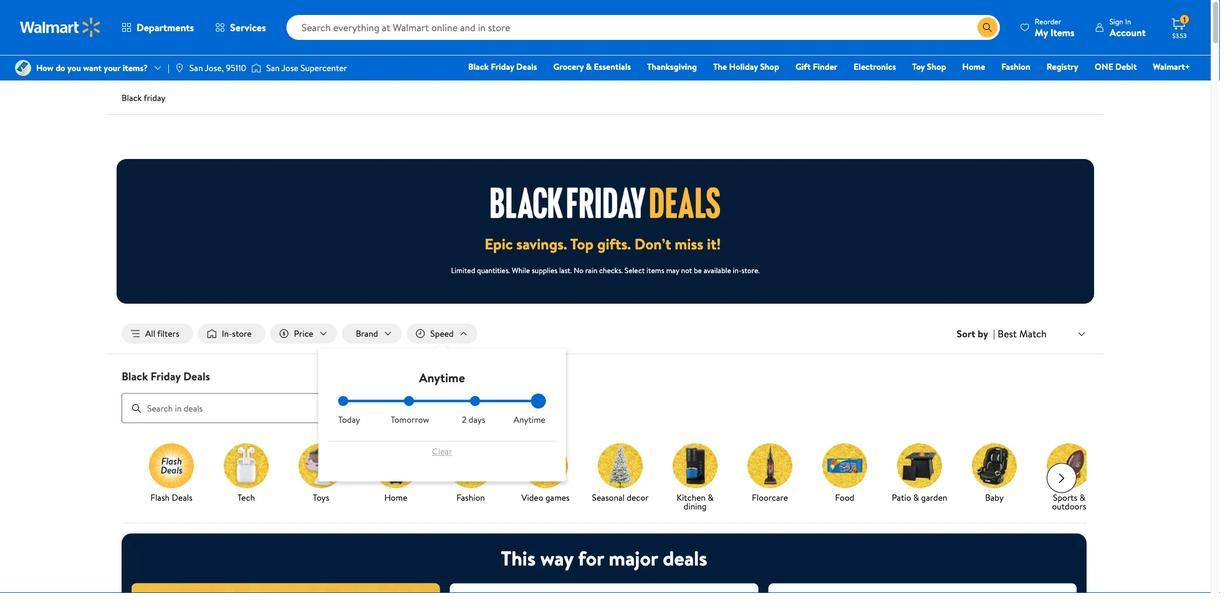 Task type: locate. For each thing, give the bounding box(es) containing it.
& right sports
[[1080, 491, 1086, 503]]

top
[[571, 233, 594, 254]]

0 vertical spatial fashion
[[1002, 61, 1031, 73]]

services
[[230, 21, 266, 34]]

home down search icon
[[963, 61, 986, 73]]

shop
[[760, 61, 780, 73], [927, 61, 947, 73]]

best
[[998, 327, 1017, 340]]

 image left jose,
[[175, 63, 185, 73]]

1 horizontal spatial home link
[[957, 60, 991, 73]]

walmart+ link
[[1148, 60, 1196, 73]]

patio
[[892, 491, 912, 503]]

toys
[[313, 491, 329, 503]]

0 vertical spatial |
[[168, 62, 170, 74]]

deals left grocery
[[517, 61, 537, 73]]

tech
[[238, 491, 255, 503]]

gift
[[796, 61, 811, 73]]

seasonal decor
[[592, 491, 649, 503]]

anytime inside the how fast do you want your order? option group
[[514, 414, 546, 426]]

clear button
[[338, 442, 546, 462]]

1
[[1184, 14, 1186, 25]]

0 horizontal spatial home link
[[364, 443, 429, 504]]

1 vertical spatial |
[[994, 327, 996, 341]]

san for san jose supercenter
[[266, 62, 280, 74]]

& for dining
[[708, 491, 714, 503]]

0 vertical spatial fashion link
[[996, 60, 1037, 73]]

black friday deals
[[469, 61, 537, 73], [122, 368, 210, 384]]

brand button
[[342, 324, 402, 344]]

anytime up the how fast do you want your order? option group
[[419, 369, 465, 386]]

miss
[[675, 233, 704, 254]]

2 san from the left
[[266, 62, 280, 74]]

home link
[[957, 60, 991, 73], [364, 443, 429, 504]]

shop right toy
[[927, 61, 947, 73]]

shop home image
[[374, 443, 419, 488]]

sort
[[957, 327, 976, 341]]

black inside search field
[[122, 368, 148, 384]]

food
[[836, 491, 855, 503]]

by
[[978, 327, 989, 341]]

| inside sort and filter section element
[[994, 327, 996, 341]]

home link left clear
[[364, 443, 429, 504]]

account
[[1110, 25, 1146, 39]]

jose
[[282, 62, 299, 74]]

deals
[[663, 545, 708, 572]]

floorcare
[[752, 491, 788, 503]]

fashion down shop fashion image
[[457, 491, 485, 503]]

black
[[469, 61, 489, 73], [122, 92, 142, 104], [122, 368, 148, 384]]

0 horizontal spatial  image
[[15, 60, 31, 76]]

sports & outdoors link
[[1037, 443, 1102, 513]]

0 vertical spatial home
[[963, 61, 986, 73]]

2 vertical spatial black
[[122, 368, 148, 384]]

 image
[[15, 60, 31, 76], [175, 63, 185, 73]]

jose,
[[205, 62, 224, 74]]

0 horizontal spatial fashion link
[[439, 443, 503, 504]]

may
[[666, 265, 680, 275]]

best match button
[[996, 326, 1090, 342]]

1 vertical spatial black friday deals
[[122, 368, 210, 384]]

0 horizontal spatial black friday deals
[[122, 368, 210, 384]]

1 vertical spatial home link
[[364, 443, 429, 504]]

one
[[1095, 61, 1114, 73]]

0 horizontal spatial home
[[385, 491, 408, 503]]

sort by |
[[957, 327, 996, 341]]

san left jose at the top left of the page
[[266, 62, 280, 74]]

1 horizontal spatial fashion
[[1002, 61, 1031, 73]]

anytime
[[419, 369, 465, 386], [514, 414, 546, 426]]

1 vertical spatial friday
[[151, 368, 181, 384]]

deals down in-store button
[[183, 368, 210, 384]]

& inside patio & garden link
[[914, 491, 920, 503]]

1 vertical spatial fashion link
[[439, 443, 503, 504]]

shop food image
[[823, 443, 868, 488]]

the holiday shop
[[714, 61, 780, 73]]

available
[[704, 265, 731, 275]]

walmart black friday deals for days image
[[491, 187, 720, 218]]

0 horizontal spatial friday
[[151, 368, 181, 384]]

fashion
[[1002, 61, 1031, 73], [457, 491, 485, 503]]

limited quantities. while supplies last. no rain checks. select items may not be available in-store.
[[451, 265, 760, 275]]

1 horizontal spatial home
[[963, 61, 986, 73]]

games
[[546, 491, 570, 503]]

1 horizontal spatial anytime
[[514, 414, 546, 426]]

store.
[[742, 265, 760, 275]]

0 horizontal spatial fashion
[[457, 491, 485, 503]]

sports & outdoors
[[1053, 491, 1087, 512]]

do
[[56, 62, 65, 74]]

kitchen
[[677, 491, 706, 503]]

grocery
[[554, 61, 584, 73]]

debit
[[1116, 61, 1137, 73]]

your
[[104, 62, 121, 74]]

Black Friday Deals search field
[[107, 368, 1105, 423]]

 image
[[251, 62, 261, 74]]

Tomorrow radio
[[404, 396, 414, 406]]

brand
[[356, 327, 378, 340]]

grocery & essentials
[[554, 61, 631, 73]]

one debit
[[1095, 61, 1137, 73]]

& inside "kitchen & dining"
[[708, 491, 714, 503]]

| right items?
[[168, 62, 170, 74]]

floorcare link
[[738, 443, 803, 504]]

1 horizontal spatial friday
[[491, 61, 514, 73]]

seasonal decor link
[[588, 443, 653, 504]]

| right by
[[994, 327, 996, 341]]

1 horizontal spatial shop
[[927, 61, 947, 73]]

registry link
[[1042, 60, 1085, 73]]

gifts.
[[598, 233, 631, 254]]

1 horizontal spatial |
[[994, 327, 996, 341]]

1 horizontal spatial  image
[[175, 63, 185, 73]]

$3.53
[[1173, 31, 1187, 40]]

for
[[578, 545, 604, 572]]

patio & garden link
[[888, 443, 952, 504]]

home link down search icon
[[957, 60, 991, 73]]

0 horizontal spatial shop
[[760, 61, 780, 73]]

95110
[[226, 62, 246, 74]]

1 horizontal spatial san
[[266, 62, 280, 74]]

video games link
[[513, 443, 578, 504]]

way
[[541, 545, 574, 572]]

fashion link down 2 days
[[439, 443, 503, 504]]

next slide for chipmodulewithimages list image
[[1047, 463, 1077, 493]]

baby link
[[962, 443, 1027, 504]]

fashion left registry link
[[1002, 61, 1031, 73]]

kitchen & dining
[[677, 491, 714, 512]]

reorder
[[1035, 16, 1062, 27]]

None radio
[[470, 396, 480, 406]]

1 vertical spatial black
[[122, 92, 142, 104]]

2 shop from the left
[[927, 61, 947, 73]]

friday
[[144, 92, 166, 104]]

1 san from the left
[[190, 62, 203, 74]]

fashion link down my
[[996, 60, 1037, 73]]

all
[[145, 327, 155, 340]]

deals right flash
[[172, 491, 193, 503]]

in
[[1126, 16, 1132, 27]]

anytime down anytime radio
[[514, 414, 546, 426]]

san left jose,
[[190, 62, 203, 74]]

& right 'dining'
[[708, 491, 714, 503]]

0 horizontal spatial anytime
[[419, 369, 465, 386]]

& inside sports & outdoors
[[1080, 491, 1086, 503]]

1 vertical spatial deals
[[183, 368, 210, 384]]

shop video games image
[[523, 443, 568, 488]]

shop seasonal image
[[598, 443, 643, 488]]

shop baby image
[[972, 443, 1017, 488]]

|
[[168, 62, 170, 74], [994, 327, 996, 341]]

home down shop home image
[[385, 491, 408, 503]]

shop right holiday
[[760, 61, 780, 73]]

& right 'patio'
[[914, 491, 920, 503]]

tech link
[[214, 443, 279, 504]]

& inside the grocery & essentials link
[[586, 61, 592, 73]]

& for essentials
[[586, 61, 592, 73]]

0 vertical spatial anytime
[[419, 369, 465, 386]]

None range field
[[338, 400, 546, 402]]

baby
[[986, 491, 1004, 503]]

this
[[501, 545, 536, 572]]

garden
[[922, 491, 948, 503]]

deals
[[517, 61, 537, 73], [183, 368, 210, 384], [172, 491, 193, 503]]

in-
[[222, 327, 232, 340]]

0 vertical spatial black friday deals
[[469, 61, 537, 73]]

Search search field
[[287, 15, 1000, 40]]

0 horizontal spatial san
[[190, 62, 203, 74]]

 image left how at left
[[15, 60, 31, 76]]

outdoors
[[1053, 500, 1087, 512]]

checks.
[[599, 265, 623, 275]]

select
[[625, 265, 645, 275]]

& right grocery
[[586, 61, 592, 73]]

sign in account
[[1110, 16, 1146, 39]]

essentials
[[594, 61, 631, 73]]

2 days
[[462, 414, 485, 426]]

one debit link
[[1090, 60, 1143, 73]]

1 vertical spatial anytime
[[514, 414, 546, 426]]

shop floorcare image
[[748, 443, 793, 488]]



Task type: describe. For each thing, give the bounding box(es) containing it.
you
[[67, 62, 81, 74]]

shop patio & garden image
[[898, 443, 943, 488]]

not
[[681, 265, 692, 275]]

dining
[[684, 500, 707, 512]]

black friday
[[122, 92, 166, 104]]

Walmart Site-Wide search field
[[287, 15, 1000, 40]]

kitchen & dining link
[[663, 443, 728, 513]]

0 horizontal spatial |
[[168, 62, 170, 74]]

toys link
[[289, 443, 354, 504]]

gift finder link
[[790, 60, 844, 73]]

video
[[522, 491, 544, 503]]

san jose supercenter
[[266, 62, 347, 74]]

Anytime radio
[[536, 396, 546, 406]]

seasonal
[[592, 491, 625, 503]]

electronics
[[854, 61, 896, 73]]

flash deals
[[150, 491, 193, 503]]

how do you want your items?
[[36, 62, 148, 74]]

search icon image
[[983, 22, 993, 32]]

price
[[294, 327, 314, 340]]

video games
[[522, 491, 570, 503]]

registry
[[1047, 61, 1079, 73]]

it!
[[707, 233, 721, 254]]

sports
[[1054, 491, 1078, 503]]

supercenter
[[301, 62, 347, 74]]

don't
[[635, 233, 672, 254]]

0 vertical spatial friday
[[491, 61, 514, 73]]

0 vertical spatial home link
[[957, 60, 991, 73]]

 image for san
[[175, 63, 185, 73]]

1 horizontal spatial black friday deals
[[469, 61, 537, 73]]

in-store button
[[198, 324, 265, 344]]

food link
[[813, 443, 878, 504]]

this way for major deals
[[501, 545, 708, 572]]

reorder my items
[[1035, 16, 1075, 39]]

0 vertical spatial deals
[[517, 61, 537, 73]]

limited
[[451, 265, 475, 275]]

sign
[[1110, 16, 1124, 27]]

flash deals image
[[149, 443, 194, 488]]

today
[[338, 414, 360, 426]]

in-store
[[222, 327, 252, 340]]

how fast do you want your order? option group
[[338, 396, 546, 426]]

items
[[1051, 25, 1075, 39]]

match
[[1020, 327, 1047, 340]]

store
[[232, 327, 252, 340]]

savings.
[[517, 233, 568, 254]]

san jose, 95110
[[190, 62, 246, 74]]

shop toys image
[[299, 443, 344, 488]]

all filters
[[145, 327, 179, 340]]

shop tech image
[[224, 443, 269, 488]]

deals inside search field
[[183, 368, 210, 384]]

epic savings. top gifts. don't miss it!
[[485, 233, 721, 254]]

services button
[[205, 12, 277, 42]]

filters
[[157, 327, 179, 340]]

last.
[[559, 265, 572, 275]]

patio & garden
[[892, 491, 948, 503]]

the holiday shop link
[[708, 60, 785, 73]]

toy shop
[[913, 61, 947, 73]]

electronics link
[[848, 60, 902, 73]]

& for outdoors
[[1080, 491, 1086, 503]]

1 vertical spatial fashion
[[457, 491, 485, 503]]

flash deals link
[[139, 443, 204, 504]]

items
[[647, 265, 665, 275]]

& for garden
[[914, 491, 920, 503]]

shop fashion image
[[448, 443, 493, 488]]

shop kitchen & dining image
[[673, 443, 718, 488]]

friday inside search field
[[151, 368, 181, 384]]

grocery & essentials link
[[548, 60, 637, 73]]

days
[[469, 414, 485, 426]]

holiday
[[730, 61, 758, 73]]

departments
[[137, 21, 194, 34]]

flash
[[150, 491, 170, 503]]

major
[[609, 545, 658, 572]]

1 horizontal spatial fashion link
[[996, 60, 1037, 73]]

want
[[83, 62, 102, 74]]

best match
[[998, 327, 1047, 340]]

black friday deals inside search field
[[122, 368, 210, 384]]

departments button
[[111, 12, 205, 42]]

 image for how
[[15, 60, 31, 76]]

decor
[[627, 491, 649, 503]]

how
[[36, 62, 54, 74]]

Search in deals search field
[[122, 393, 498, 423]]

thanksgiving
[[647, 61, 697, 73]]

all filters button
[[122, 324, 193, 344]]

2 vertical spatial deals
[[172, 491, 193, 503]]

0 vertical spatial black
[[469, 61, 489, 73]]

be
[[694, 265, 702, 275]]

speed button
[[407, 324, 478, 344]]

price button
[[270, 324, 337, 344]]

Today radio
[[338, 396, 348, 406]]

toy
[[913, 61, 925, 73]]

my
[[1035, 25, 1049, 39]]

sort and filter section element
[[107, 314, 1105, 354]]

tomorrow
[[391, 414, 429, 426]]

san for san jose, 95110
[[190, 62, 203, 74]]

shop sports & outdoors image
[[1047, 443, 1092, 488]]

the
[[714, 61, 727, 73]]

supplies
[[532, 265, 558, 275]]

search image
[[132, 403, 142, 413]]

1 vertical spatial home
[[385, 491, 408, 503]]

walmart+
[[1154, 61, 1191, 73]]

black friday deals link
[[463, 60, 543, 73]]

walmart image
[[20, 17, 101, 37]]

1 shop from the left
[[760, 61, 780, 73]]



Task type: vqa. For each thing, say whether or not it's contained in the screenshot.
Brand Tab
no



